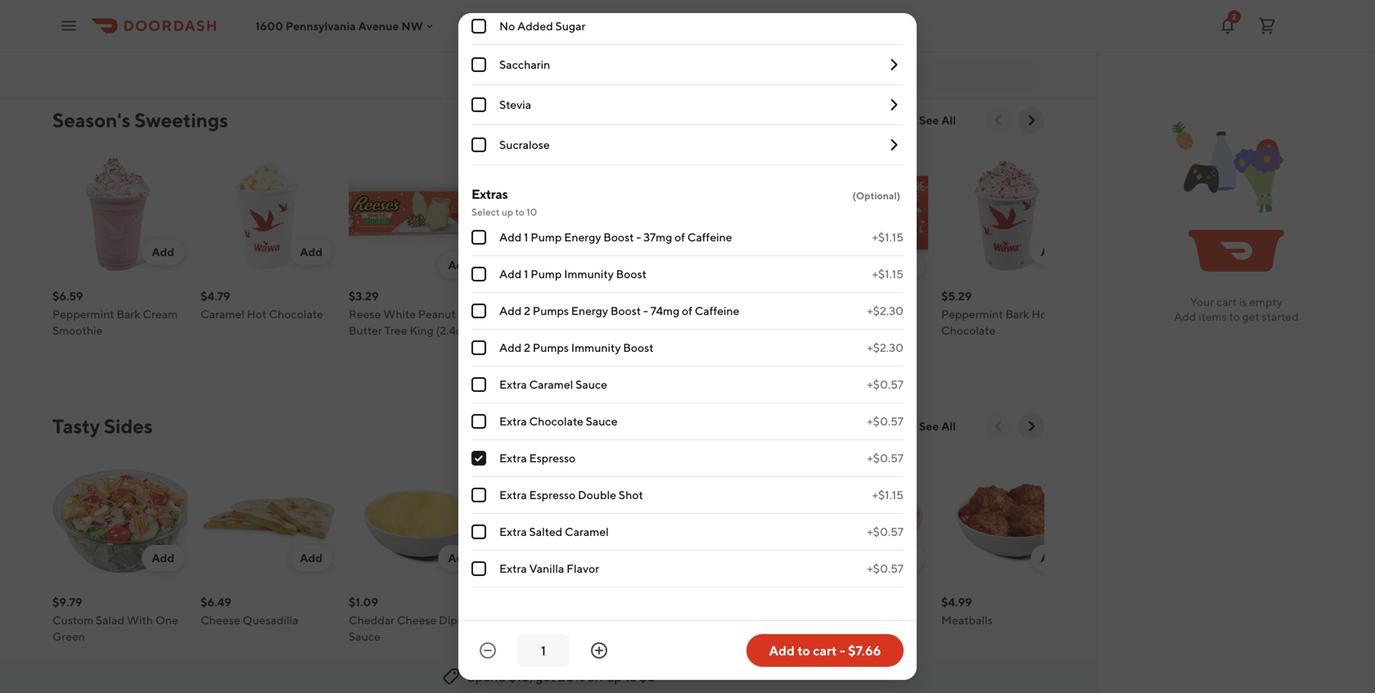 Task type: vqa. For each thing, say whether or not it's contained in the screenshot.
chocolate within Extras 'group'
yes



Task type: describe. For each thing, give the bounding box(es) containing it.
1 horizontal spatial up
[[607, 669, 622, 685]]

quesadilla
[[243, 614, 299, 627]]

- for 37mg
[[637, 231, 641, 244]]

(4
[[233, 34, 244, 47]]

tortilla
[[279, 18, 314, 31]]

cream for $6.59 peppermint bark cream smoothie
[[143, 307, 178, 321]]

previous button of carousel image for sweetings
[[991, 112, 1007, 129]]

cheddar cheese dipping sauce image
[[349, 453, 484, 588]]

$7.66
[[848, 643, 882, 659]]

hot inside $5.29 peppermint bark hot chocolate
[[1032, 307, 1052, 321]]

tree
[[385, 324, 407, 337]]

butter
[[349, 324, 382, 337]]

to left $5
[[625, 669, 637, 685]]

sucralose
[[500, 138, 550, 151]]

flavor
[[567, 562, 600, 576]]

boost for add 1 pump immunity boost
[[616, 267, 647, 281]]

cream for caramel cookies & cream smoothie
[[349, 18, 384, 31]]

extras group
[[472, 185, 904, 588]]

haribo holiday gold bears (4oz) image
[[645, 147, 780, 282]]

cart inside 'your cart is empty add items to get started'
[[1217, 295, 1237, 309]]

peppermint bark cold brew image
[[497, 147, 632, 282]]

double
[[578, 488, 617, 502]]

$3.29 m&m holiday peanut share size (3.27oz)
[[793, 289, 905, 337]]

3 cheese from the left
[[876, 614, 916, 627]]

crawlers
[[130, 1, 176, 15]]

(7.2
[[130, 18, 148, 31]]

+$2.30 for add 2 pumps energy boost - 74mg of caffeine
[[867, 304, 904, 318]]

increase quantity by 1 image
[[590, 641, 609, 661]]

mac
[[841, 614, 864, 627]]

$1.09 cheddar cheese dipping sauce
[[349, 596, 481, 644]]

berry
[[545, 18, 573, 31]]

caramel up flavor
[[565, 525, 609, 539]]

$5
[[640, 669, 656, 685]]

$6.59
[[52, 289, 83, 303]]

stevia
[[500, 98, 532, 111]]

Stevia checkbox
[[472, 97, 486, 112]]

1600
[[255, 19, 283, 33]]

extra for extra caramel sauce
[[500, 378, 527, 391]]

chilli
[[286, 1, 314, 15]]

$6.59 peppermint bark cream smoothie
[[52, 289, 178, 337]]

(2.4oz)
[[436, 324, 472, 337]]

extra chocolate sauce
[[500, 415, 618, 428]]

turkey
[[875, 1, 910, 15]]

caramel inside $4.79 caramel hot chocolate
[[201, 307, 245, 321]]

salad
[[96, 614, 125, 627]]

trolli sour bite crawlers gummi candy (7.2 oz)
[[52, 1, 176, 31]]

10
[[527, 206, 537, 218]]

5 chicken strips
[[497, 614, 582, 627]]

chips
[[201, 34, 231, 47]]

candy inside trolli sour bite crawlers gummi candy (7.2 oz)
[[93, 18, 128, 31]]

honey smoked turkey hoagie
[[793, 1, 910, 31]]

peanut for (3.27oz)
[[867, 307, 905, 321]]

$3.29 for $3.29 haribo holiday gold bears (4oz)
[[645, 289, 675, 303]]

is
[[1240, 295, 1247, 309]]

extra caramel sauce
[[500, 378, 608, 391]]

$4.79
[[201, 289, 231, 303]]

tasty sides link
[[52, 414, 153, 440]]

all for tasty sides
[[942, 420, 956, 433]]

pennsylvania
[[286, 19, 356, 33]]

dipping
[[439, 614, 481, 627]]

bacon
[[645, 614, 678, 627]]

$9.79
[[52, 596, 82, 609]]

Saccharin checkbox
[[472, 57, 486, 72]]

bite
[[107, 1, 128, 15]]

custom salad with one green image
[[52, 453, 188, 588]]

to inside extras select up to 10
[[515, 206, 525, 218]]

honey
[[793, 1, 828, 15]]

share
[[793, 324, 823, 337]]

sauce for extra caramel sauce
[[576, 378, 608, 391]]

add inside 'your cart is empty add items to get started'
[[1174, 310, 1197, 323]]

extra for extra salted caramel
[[500, 525, 527, 539]]

extras select up to 10
[[472, 186, 537, 218]]

sugar
[[556, 19, 586, 33]]

nw
[[402, 19, 423, 33]]

Search Wawa search field
[[793, 66, 1028, 84]]

italian
[[645, 1, 678, 15]]

(6
[[526, 34, 536, 47]]

bears
[[645, 324, 675, 337]]

extra for extra vanilla flavor
[[500, 562, 527, 576]]

$15,
[[509, 669, 533, 685]]

see all link for sides
[[910, 414, 966, 440]]

chocolate inside extras group
[[529, 415, 584, 428]]

airheads
[[497, 1, 543, 15]]

1600 pennsylvania avenue nw
[[255, 19, 423, 33]]

caramel up extra chocolate sauce at the bottom of the page
[[529, 378, 573, 391]]

pumps for immunity
[[533, 341, 569, 355]]

$3.29 for $3.29 m&m holiday peanut share size (3.27oz)
[[793, 289, 824, 303]]

reese white peanut butter tree king (2.4oz) image
[[349, 147, 484, 282]]

started
[[1262, 310, 1299, 323]]

caffeine for add 1 pump energy boost - 37mg of caffeine
[[688, 231, 733, 244]]

add 2 pumps immunity boost
[[500, 341, 654, 355]]

your
[[1191, 295, 1215, 309]]

takis fuego hot chilli pepper & lime tortilla chips (4 oz)
[[201, 1, 314, 47]]

extra salted caramel
[[500, 525, 609, 539]]

with
[[127, 614, 153, 627]]

1 for add 1 pump immunity boost
[[524, 267, 529, 281]]

0 vertical spatial 2
[[1232, 12, 1237, 21]]

peppermint for $6.39
[[497, 307, 559, 321]]

spend $15, get 20% off up to $5
[[468, 669, 656, 685]]

add inside button
[[769, 643, 795, 659]]

custom
[[52, 614, 93, 627]]

$4.99
[[942, 596, 973, 609]]

+$2.30 for add 2 pumps immunity boost
[[867, 341, 904, 355]]

holiday for size
[[824, 307, 865, 321]]

sauce for extra chocolate sauce
[[586, 415, 618, 428]]

$4.79 caramel hot chocolate
[[201, 289, 323, 321]]

$9.79 custom salad with one green
[[52, 596, 178, 644]]

smoothie for peppermint
[[52, 324, 103, 337]]

bark for hot
[[1006, 307, 1030, 321]]

extra for extra espresso
[[500, 452, 527, 465]]

peppermint bark cream smoothie image
[[52, 147, 188, 282]]

+$1.15 for extra espresso double shot
[[873, 488, 904, 502]]

tasty sides
[[52, 415, 153, 438]]

to inside button
[[798, 643, 811, 659]]

caramel inside caramel cookies & cream smoothie
[[349, 1, 393, 15]]

extra espresso
[[500, 452, 576, 465]]

cold
[[587, 307, 613, 321]]

pepper
[[201, 18, 239, 31]]

group inside dialog
[[472, 0, 904, 165]]

No Added Sugar checkbox
[[472, 19, 486, 34]]

added
[[518, 19, 553, 33]]

takis
[[201, 1, 227, 15]]

boost for add 2 pumps energy boost - 74mg of caffeine
[[611, 304, 641, 318]]

smoothie for cookies
[[386, 18, 436, 31]]

meatballs
[[942, 614, 993, 627]]

peanut for king
[[418, 307, 456, 321]]

1600 pennsylvania avenue nw button
[[255, 19, 436, 33]]

boost for add 1 pump energy boost - 37mg of caffeine
[[604, 231, 634, 244]]

(3.27oz)
[[850, 324, 891, 337]]

salted
[[529, 525, 563, 539]]

peppermint for $5.29
[[942, 307, 1004, 321]]

peppermint bark hot chocolate image
[[942, 147, 1077, 282]]

boost for add 2 pumps immunity boost
[[623, 341, 654, 355]]



Task type: locate. For each thing, give the bounding box(es) containing it.
gummi
[[52, 18, 91, 31]]

0 horizontal spatial $3.29
[[349, 289, 379, 303]]

next button of carousel image for tasty sides
[[1024, 418, 1040, 435]]

previous button of carousel image for sides
[[991, 418, 1007, 435]]

caffeine up (4oz) at the top
[[695, 304, 740, 318]]

pumps down add 1 pump immunity boost
[[533, 304, 569, 318]]

italian hoagie
[[645, 1, 717, 15]]

1 extra from the top
[[500, 378, 527, 391]]

1 horizontal spatial peanut
[[867, 307, 905, 321]]

extra down extra chocolate sauce at the bottom of the page
[[500, 452, 527, 465]]

& down fuego
[[241, 18, 248, 31]]

dialog containing extras
[[459, 0, 917, 680]]

add 2 pumps energy boost - 74mg of caffeine
[[500, 304, 740, 318]]

immunity up cold
[[564, 267, 614, 281]]

+$0.57 for extra espresso
[[867, 452, 904, 465]]

chicken
[[507, 614, 550, 627]]

1 vertical spatial espresso
[[529, 488, 576, 502]]

all for season's sweetings
[[942, 113, 956, 127]]

espresso for extra espresso
[[529, 452, 576, 465]]

sauce down extra caramel sauce
[[586, 415, 618, 428]]

of up (4oz) at the top
[[682, 304, 693, 318]]

1 horizontal spatial holiday
[[824, 307, 865, 321]]

chipotle mac & cheese image
[[793, 453, 929, 588]]

no
[[500, 19, 515, 33]]

- left $7.66
[[840, 643, 846, 659]]

extra for extra espresso double shot
[[500, 488, 527, 502]]

1 down the 10
[[524, 231, 529, 244]]

add to cart - $7.66
[[769, 643, 882, 659]]

0 vertical spatial previous button of carousel image
[[991, 112, 1007, 129]]

1 see from the top
[[919, 113, 939, 127]]

2 see all link from the top
[[910, 414, 966, 440]]

1 1 from the top
[[524, 231, 529, 244]]

energy for pumps
[[571, 304, 608, 318]]

1 vertical spatial all
[[942, 420, 956, 433]]

of for 74mg
[[682, 304, 693, 318]]

0 horizontal spatial &
[[241, 18, 248, 31]]

0 horizontal spatial cart
[[813, 643, 837, 659]]

chocolate down extra caramel sauce
[[529, 415, 584, 428]]

$3.29 inside $3.29 reese white peanut butter tree king (2.4oz)
[[349, 289, 379, 303]]

1 see all from the top
[[919, 113, 956, 127]]

sour
[[80, 1, 104, 15]]

1 horizontal spatial oz)
[[246, 34, 262, 47]]

up right select
[[502, 206, 513, 218]]

cheese quesadilla image
[[201, 453, 336, 588]]

1 horizontal spatial cream
[[349, 18, 384, 31]]

$3.29 up 74mg
[[645, 289, 675, 303]]

add 1 pump energy boost - 37mg of caffeine
[[500, 231, 733, 244]]

2 candy from the left
[[576, 18, 610, 31]]

see all
[[919, 113, 956, 127], [919, 420, 956, 433]]

None checkbox
[[472, 230, 486, 245], [472, 267, 486, 282], [472, 304, 486, 319], [472, 488, 486, 503], [472, 525, 486, 540], [472, 562, 486, 576], [472, 230, 486, 245], [472, 267, 486, 282], [472, 304, 486, 319], [472, 488, 486, 503], [472, 525, 486, 540], [472, 562, 486, 576]]

2 cheese from the left
[[397, 614, 437, 627]]

0 vertical spatial sauce
[[576, 378, 608, 391]]

0 vertical spatial all
[[942, 113, 956, 127]]

peppermint
[[52, 307, 114, 321], [497, 307, 559, 321], [942, 307, 1004, 321]]

off
[[588, 669, 604, 685]]

0 horizontal spatial -
[[637, 231, 641, 244]]

bark for cold
[[561, 307, 585, 321]]

caramel hot chocolate image
[[201, 147, 336, 282]]

0 vertical spatial see
[[919, 113, 939, 127]]

- left 74mg
[[644, 304, 648, 318]]

boost left 37mg
[[604, 231, 634, 244]]

1 horizontal spatial $3.29
[[645, 289, 675, 303]]

1 vertical spatial cream
[[143, 307, 178, 321]]

extra left 'salted'
[[500, 525, 527, 539]]

0 vertical spatial +$2.30
[[867, 304, 904, 318]]

1 horizontal spatial cart
[[1217, 295, 1237, 309]]

get right the $15,
[[536, 669, 556, 685]]

next button of carousel image for season's sweetings
[[1024, 112, 1040, 129]]

2 espresso from the top
[[529, 488, 576, 502]]

1 horizontal spatial -
[[644, 304, 648, 318]]

caramel down $4.79
[[201, 307, 245, 321]]

of right 37mg
[[675, 231, 685, 244]]

oz) down crawlers in the left top of the page
[[150, 18, 166, 31]]

extra vanilla flavor
[[500, 562, 600, 576]]

holiday
[[683, 307, 723, 321], [824, 307, 865, 321]]

0 vertical spatial pumps
[[533, 304, 569, 318]]

caffeine
[[688, 231, 733, 244], [695, 304, 740, 318]]

Current quantity is 1 number field
[[527, 642, 560, 660]]

$6.39 peppermint bark cold brew
[[497, 289, 613, 337]]

dialog
[[459, 0, 917, 680]]

0 horizontal spatial bark
[[117, 307, 141, 321]]

one
[[155, 614, 178, 627]]

pump up $6.39 peppermint bark cold brew
[[531, 267, 562, 281]]

cart left is
[[1217, 295, 1237, 309]]

1 all from the top
[[942, 113, 956, 127]]

Sucralose checkbox
[[472, 138, 486, 152]]

hoagie right the italian
[[680, 1, 717, 15]]

0 items, open order cart image
[[1258, 16, 1277, 36]]

immunity for pump
[[564, 267, 614, 281]]

3 peppermint from the left
[[942, 307, 1004, 321]]

2 see all from the top
[[919, 420, 956, 433]]

0 horizontal spatial hoagie
[[680, 1, 717, 15]]

0 vertical spatial get
[[1243, 310, 1260, 323]]

holiday inside the $3.29 haribo holiday gold bears (4oz)
[[683, 307, 723, 321]]

season's
[[52, 109, 130, 132]]

& right cookies
[[440, 1, 447, 15]]

immunity
[[564, 267, 614, 281], [571, 341, 621, 355]]

to down is
[[1230, 310, 1240, 323]]

bark inside $6.39 peppermint bark cold brew
[[561, 307, 585, 321]]

airheads xtremes rainbow berry candy bites (6 oz)
[[497, 1, 610, 47]]

peanut inside $3.29 reese white peanut butter tree king (2.4oz)
[[418, 307, 456, 321]]

5 chicken strips image
[[497, 453, 632, 588]]

1 horizontal spatial hoagie
[[793, 18, 831, 31]]

-
[[637, 231, 641, 244], [644, 304, 648, 318], [840, 643, 846, 659]]

0 vertical spatial next button of carousel image
[[1024, 112, 1040, 129]]

1 vertical spatial -
[[644, 304, 648, 318]]

0 vertical spatial cream
[[349, 18, 384, 31]]

1 vertical spatial caffeine
[[695, 304, 740, 318]]

3 bark from the left
[[1006, 307, 1030, 321]]

1 vertical spatial cart
[[813, 643, 837, 659]]

3 extra from the top
[[500, 452, 527, 465]]

oz) for trolli sour bite crawlers gummi candy (7.2 oz)
[[150, 18, 166, 31]]

caffeine for add 2 pumps energy boost - 74mg of caffeine
[[695, 304, 740, 318]]

1
[[524, 231, 529, 244], [524, 267, 529, 281]]

up inside extras select up to 10
[[502, 206, 513, 218]]

1 vertical spatial get
[[536, 669, 556, 685]]

1 for add 1 pump energy boost - 37mg of caffeine
[[524, 231, 529, 244]]

candy
[[93, 18, 128, 31], [576, 18, 610, 31]]

1 holiday from the left
[[683, 307, 723, 321]]

& for caramel cookies & cream smoothie
[[440, 1, 447, 15]]

0 vertical spatial of
[[675, 231, 685, 244]]

+$0.57 for extra chocolate sauce
[[867, 415, 904, 428]]

espresso
[[529, 452, 576, 465], [529, 488, 576, 502]]

decrease quantity by 1 image
[[478, 641, 498, 661]]

oz) inside airheads xtremes rainbow berry candy bites (6 oz)
[[539, 34, 555, 47]]

1 vertical spatial +$2.30
[[867, 341, 904, 355]]

get inside 'your cart is empty add items to get started'
[[1243, 310, 1260, 323]]

2 down $6.39 peppermint bark cold brew
[[524, 341, 531, 355]]

items
[[1199, 310, 1227, 323]]

smoothie inside caramel cookies & cream smoothie
[[386, 18, 436, 31]]

caffeine right 37mg
[[688, 231, 733, 244]]

peppermint inside $5.29 peppermint bark hot chocolate
[[942, 307, 1004, 321]]

pumps down $6.39 peppermint bark cold brew
[[533, 341, 569, 355]]

cream inside $6.59 peppermint bark cream smoothie
[[143, 307, 178, 321]]

2 all from the top
[[942, 420, 956, 433]]

1 candy from the left
[[93, 18, 128, 31]]

0 horizontal spatial holiday
[[683, 307, 723, 321]]

2 horizontal spatial bark
[[1006, 307, 1030, 321]]

of
[[675, 231, 685, 244], [682, 304, 693, 318]]

2 $3.29 from the left
[[645, 289, 675, 303]]

1 previous button of carousel image from the top
[[991, 112, 1007, 129]]

+$1.15 for add 1 pump immunity boost
[[873, 267, 904, 281]]

white
[[383, 307, 416, 321]]

holiday for (4oz)
[[683, 307, 723, 321]]

74mg
[[651, 304, 680, 318]]

0 vertical spatial immunity
[[564, 267, 614, 281]]

espresso down extra chocolate sauce at the bottom of the page
[[529, 452, 576, 465]]

0 vertical spatial hoagie
[[680, 1, 717, 15]]

& inside the takis fuego hot chilli pepper & lime tortilla chips (4 oz)
[[241, 18, 248, 31]]

+$0.57 for extra caramel sauce
[[867, 378, 904, 391]]

2 +$1.15 from the top
[[873, 267, 904, 281]]

see all for season's sweetings
[[919, 113, 956, 127]]

lime
[[251, 18, 276, 31]]

$3.29
[[349, 289, 379, 303], [645, 289, 675, 303], [793, 289, 824, 303]]

2 vertical spatial 2
[[524, 341, 531, 355]]

haribo
[[645, 307, 681, 321]]

to left the 10
[[515, 206, 525, 218]]

2 next button of carousel image from the top
[[1024, 418, 1040, 435]]

oz) down no added sugar
[[539, 34, 555, 47]]

see all for tasty sides
[[919, 420, 956, 433]]

hot for fuego
[[264, 1, 284, 15]]

hoagie down honey on the top right of page
[[793, 18, 831, 31]]

1 +$0.57 from the top
[[867, 378, 904, 391]]

2 horizontal spatial -
[[840, 643, 846, 659]]

size
[[826, 324, 847, 337]]

2 vertical spatial +$1.15
[[873, 488, 904, 502]]

immunity for pumps
[[571, 341, 621, 355]]

1 vertical spatial chocolate
[[942, 324, 996, 337]]

2 +$0.57 from the top
[[867, 415, 904, 428]]

5
[[497, 614, 504, 627]]

espresso for extra espresso double shot
[[529, 488, 576, 502]]

1 horizontal spatial chocolate
[[529, 415, 584, 428]]

up
[[502, 206, 513, 218], [607, 669, 622, 685]]

holiday inside $3.29 m&m holiday peanut share size (3.27oz)
[[824, 307, 865, 321]]

0 vertical spatial energy
[[564, 231, 601, 244]]

oz)
[[150, 18, 166, 31], [246, 34, 262, 47], [539, 34, 555, 47]]

chocolate inside $4.79 caramel hot chocolate
[[269, 307, 323, 321]]

pump for energy
[[531, 231, 562, 244]]

brew
[[497, 324, 524, 337]]

+$0.57 for extra vanilla flavor
[[867, 562, 904, 576]]

peppermint inside $6.39 peppermint bark cold brew
[[497, 307, 559, 321]]

gold
[[725, 307, 751, 321]]

0 vertical spatial +$1.15
[[873, 231, 904, 244]]

oz) right the (4
[[246, 34, 262, 47]]

smoked
[[830, 1, 873, 15]]

of for 37mg
[[675, 231, 685, 244]]

2 bark from the left
[[561, 307, 585, 321]]

oz) inside trolli sour bite crawlers gummi candy (7.2 oz)
[[150, 18, 166, 31]]

1 vertical spatial +$1.15
[[873, 267, 904, 281]]

extra for extra chocolate sauce
[[500, 415, 527, 428]]

m&m
[[793, 307, 822, 321]]

$5.29 peppermint bark hot chocolate
[[942, 289, 1052, 337]]

bark for cream
[[117, 307, 141, 321]]

reese
[[349, 307, 381, 321]]

trolli
[[52, 1, 78, 15]]

extra left vanilla on the left bottom of page
[[500, 562, 527, 576]]

$3.29 up reese on the top left of the page
[[349, 289, 379, 303]]

2 horizontal spatial &
[[866, 614, 874, 627]]

& for chipotle mac & cheese
[[866, 614, 874, 627]]

1 vertical spatial immunity
[[571, 341, 621, 355]]

$3.29 haribo holiday gold bears (4oz)
[[645, 289, 751, 337]]

+$0.57 for extra salted caramel
[[867, 525, 904, 539]]

hot for caramel
[[247, 307, 267, 321]]

peanut up the king
[[418, 307, 456, 321]]

cheese right mac
[[876, 614, 916, 627]]

1 $3.29 from the left
[[349, 289, 379, 303]]

1 espresso from the top
[[529, 452, 576, 465]]

2 1 from the top
[[524, 267, 529, 281]]

meatballs image
[[942, 453, 1077, 588]]

peanut inside $3.29 m&m holiday peanut share size (3.27oz)
[[867, 307, 905, 321]]

2 for add 2 pumps energy boost - 74mg of caffeine
[[524, 304, 531, 318]]

0 vertical spatial espresso
[[529, 452, 576, 465]]

3 $3.29 from the left
[[793, 289, 824, 303]]

$4.99 meatballs
[[942, 596, 993, 627]]

1 horizontal spatial candy
[[576, 18, 610, 31]]

to inside 'your cart is empty add items to get started'
[[1230, 310, 1240, 323]]

1 vertical spatial next button of carousel image
[[1024, 418, 1040, 435]]

caramel up avenue
[[349, 1, 393, 15]]

caramel cookies & cream smoothie
[[349, 1, 447, 31]]

0 vertical spatial see all
[[919, 113, 956, 127]]

1 vertical spatial pumps
[[533, 341, 569, 355]]

1 +$2.30 from the top
[[867, 304, 904, 318]]

+$1.15 for add 1 pump energy boost - 37mg of caffeine
[[873, 231, 904, 244]]

next button of carousel image
[[1024, 112, 1040, 129], [1024, 418, 1040, 435]]

0 vertical spatial cart
[[1217, 295, 1237, 309]]

bites
[[497, 34, 523, 47]]

1 vertical spatial see all
[[919, 420, 956, 433]]

to down 'chipotle'
[[798, 643, 811, 659]]

1 horizontal spatial &
[[440, 1, 447, 15]]

chocolate inside $5.29 peppermint bark hot chocolate
[[942, 324, 996, 337]]

1 pumps from the top
[[533, 304, 569, 318]]

see for season's sweetings
[[919, 113, 939, 127]]

2 peanut from the left
[[867, 307, 905, 321]]

peppermint down the $5.29
[[942, 307, 1004, 321]]

2 vertical spatial chocolate
[[529, 415, 584, 428]]

extra down extra espresso at the bottom of the page
[[500, 488, 527, 502]]

get down is
[[1243, 310, 1260, 323]]

hot
[[264, 1, 284, 15], [247, 307, 267, 321], [1032, 307, 1052, 321]]

$3.29 inside $3.29 m&m holiday peanut share size (3.27oz)
[[793, 289, 824, 303]]

smoothie
[[386, 18, 436, 31], [52, 324, 103, 337]]

candy inside airheads xtremes rainbow berry candy bites (6 oz)
[[576, 18, 610, 31]]

1 peppermint from the left
[[52, 307, 114, 321]]

cheese inside $1.09 cheddar cheese dipping sauce
[[397, 614, 437, 627]]

0 vertical spatial caffeine
[[688, 231, 733, 244]]

0 horizontal spatial candy
[[93, 18, 128, 31]]

holiday up (4oz) at the top
[[683, 307, 723, 321]]

bark inside $6.59 peppermint bark cream smoothie
[[117, 307, 141, 321]]

1 see all link from the top
[[910, 107, 966, 133]]

2 previous button of carousel image from the top
[[991, 418, 1007, 435]]

peanut up (3.27oz)
[[867, 307, 905, 321]]

add to cart - $7.66 button
[[747, 635, 904, 667]]

see all link for sweetings
[[910, 107, 966, 133]]

1 cheese from the left
[[201, 614, 240, 627]]

1 horizontal spatial peppermint
[[497, 307, 559, 321]]

+$0.57
[[867, 378, 904, 391], [867, 415, 904, 428], [867, 452, 904, 465], [867, 525, 904, 539], [867, 562, 904, 576]]

cheddar
[[349, 614, 395, 627]]

$3.29 reese white peanut butter tree king (2.4oz)
[[349, 289, 472, 337]]

group
[[472, 0, 904, 165]]

bacon image
[[645, 453, 780, 588]]

1 vertical spatial up
[[607, 669, 622, 685]]

notification bell image
[[1218, 16, 1238, 36]]

chocolate left reese on the top left of the page
[[269, 307, 323, 321]]

up right off
[[607, 669, 622, 685]]

get
[[1243, 310, 1260, 323], [536, 669, 556, 685]]

0 horizontal spatial cheese
[[201, 614, 240, 627]]

0 horizontal spatial chocolate
[[269, 307, 323, 321]]

pump for immunity
[[531, 267, 562, 281]]

2 vertical spatial -
[[840, 643, 846, 659]]

sauce down the add 2 pumps immunity boost
[[576, 378, 608, 391]]

immunity down cold
[[571, 341, 621, 355]]

peppermint down $6.39
[[497, 307, 559, 321]]

energy up the add 2 pumps immunity boost
[[571, 304, 608, 318]]

1 horizontal spatial cheese
[[397, 614, 437, 627]]

0 horizontal spatial peanut
[[418, 307, 456, 321]]

boost down bears
[[623, 341, 654, 355]]

0 horizontal spatial smoothie
[[52, 324, 103, 337]]

2 down $6.39
[[524, 304, 531, 318]]

(optional)
[[853, 190, 901, 201]]

2 for add 2 pumps immunity boost
[[524, 341, 531, 355]]

espresso up 'extra salted caramel'
[[529, 488, 576, 502]]

pump down the 10
[[531, 231, 562, 244]]

3 +$0.57 from the top
[[867, 452, 904, 465]]

saccharin
[[500, 58, 551, 71]]

5 +$0.57 from the top
[[867, 562, 904, 576]]

0 vertical spatial -
[[637, 231, 641, 244]]

hot inside the takis fuego hot chilli pepper & lime tortilla chips (4 oz)
[[264, 1, 284, 15]]

smoothie down $6.59
[[52, 324, 103, 337]]

& inside caramel cookies & cream smoothie
[[440, 1, 447, 15]]

1 vertical spatial hoagie
[[793, 18, 831, 31]]

boost up add 2 pumps energy boost - 74mg of caffeine
[[616, 267, 647, 281]]

extra down brew
[[500, 378, 527, 391]]

energy for pump
[[564, 231, 601, 244]]

2 +$2.30 from the top
[[867, 341, 904, 355]]

cheese left dipping
[[397, 614, 437, 627]]

peppermint down $6.59
[[52, 307, 114, 321]]

cheese inside $6.49 cheese quesadilla
[[201, 614, 240, 627]]

holiday up size
[[824, 307, 865, 321]]

bark inside $5.29 peppermint bark hot chocolate
[[1006, 307, 1030, 321]]

1 up $6.39
[[524, 267, 529, 281]]

0 horizontal spatial peppermint
[[52, 307, 114, 321]]

0 vertical spatial chocolate
[[269, 307, 323, 321]]

avenue
[[358, 19, 399, 33]]

your cart is empty add items to get started
[[1174, 295, 1299, 323]]

None checkbox
[[472, 341, 486, 355], [472, 377, 486, 392], [472, 414, 486, 429], [472, 451, 486, 466], [472, 341, 486, 355], [472, 377, 486, 392], [472, 414, 486, 429], [472, 451, 486, 466]]

peppermint inside $6.59 peppermint bark cream smoothie
[[52, 307, 114, 321]]

1 bark from the left
[[117, 307, 141, 321]]

2 see from the top
[[919, 420, 939, 433]]

1 horizontal spatial bark
[[561, 307, 585, 321]]

extra espresso double shot
[[500, 488, 643, 502]]

- for 74mg
[[644, 304, 648, 318]]

fuego
[[229, 1, 262, 15]]

0 horizontal spatial cream
[[143, 307, 178, 321]]

1 vertical spatial 1
[[524, 267, 529, 281]]

0 vertical spatial &
[[440, 1, 447, 15]]

sauce inside $1.09 cheddar cheese dipping sauce
[[349, 630, 381, 644]]

1 vertical spatial sauce
[[586, 415, 618, 428]]

- inside button
[[840, 643, 846, 659]]

empty
[[1250, 295, 1283, 309]]

$3.29 up m&m
[[793, 289, 824, 303]]

extras
[[472, 186, 508, 202]]

0 horizontal spatial get
[[536, 669, 556, 685]]

cheese down $6.49
[[201, 614, 240, 627]]

chocolate down the $5.29
[[942, 324, 996, 337]]

see for tasty sides
[[919, 420, 939, 433]]

green
[[52, 630, 85, 644]]

chipotle
[[793, 614, 839, 627]]

0 vertical spatial smoothie
[[386, 18, 436, 31]]

oz) inside the takis fuego hot chilli pepper & lime tortilla chips (4 oz)
[[246, 34, 262, 47]]

boost left haribo
[[611, 304, 641, 318]]

& right mac
[[866, 614, 874, 627]]

2 horizontal spatial oz)
[[539, 34, 555, 47]]

2 holiday from the left
[[824, 307, 865, 321]]

open menu image
[[59, 16, 79, 36]]

5 extra from the top
[[500, 525, 527, 539]]

0 vertical spatial 1
[[524, 231, 529, 244]]

spend
[[468, 669, 506, 685]]

sauce
[[576, 378, 608, 391], [586, 415, 618, 428], [349, 630, 381, 644]]

3 +$1.15 from the top
[[873, 488, 904, 502]]

1 pump from the top
[[531, 231, 562, 244]]

+$1.15
[[873, 231, 904, 244], [873, 267, 904, 281], [873, 488, 904, 502]]

+$2.30 up (3.27oz)
[[867, 304, 904, 318]]

1 vertical spatial see all link
[[910, 414, 966, 440]]

0 vertical spatial pump
[[531, 231, 562, 244]]

2 pump from the top
[[531, 267, 562, 281]]

4 +$0.57 from the top
[[867, 525, 904, 539]]

1 horizontal spatial get
[[1243, 310, 1260, 323]]

sides
[[104, 415, 153, 438]]

no added sugar
[[500, 19, 586, 33]]

1 vertical spatial see
[[919, 420, 939, 433]]

2 horizontal spatial peppermint
[[942, 307, 1004, 321]]

candy down xtremes
[[576, 18, 610, 31]]

2 extra from the top
[[500, 415, 527, 428]]

2 horizontal spatial chocolate
[[942, 324, 996, 337]]

2 vertical spatial &
[[866, 614, 874, 627]]

2 peppermint from the left
[[497, 307, 559, 321]]

6 extra from the top
[[500, 562, 527, 576]]

hoagie inside honey smoked turkey hoagie
[[793, 18, 831, 31]]

hot inside $4.79 caramel hot chocolate
[[247, 307, 267, 321]]

$3.29 for $3.29 reese white peanut butter tree king (2.4oz)
[[349, 289, 379, 303]]

all
[[942, 113, 956, 127], [942, 420, 956, 433]]

see
[[919, 113, 939, 127], [919, 420, 939, 433]]

2 pumps from the top
[[533, 341, 569, 355]]

- left 37mg
[[637, 231, 641, 244]]

1 vertical spatial 2
[[524, 304, 531, 318]]

2 horizontal spatial $3.29
[[793, 289, 824, 303]]

m&m holiday peanut share size (3.27oz) image
[[793, 147, 929, 282]]

0 horizontal spatial up
[[502, 206, 513, 218]]

group containing no added sugar
[[472, 0, 904, 165]]

vanilla
[[529, 562, 565, 576]]

1 vertical spatial &
[[241, 18, 248, 31]]

candy down bite
[[93, 18, 128, 31]]

1 vertical spatial previous button of carousel image
[[991, 418, 1007, 435]]

1 next button of carousel image from the top
[[1024, 112, 1040, 129]]

1 vertical spatial of
[[682, 304, 693, 318]]

1 horizontal spatial smoothie
[[386, 18, 436, 31]]

smoothie down cookies
[[386, 18, 436, 31]]

1 vertical spatial smoothie
[[52, 324, 103, 337]]

oz) for airheads xtremes rainbow berry candy bites (6 oz)
[[539, 34, 555, 47]]

2 vertical spatial sauce
[[349, 630, 381, 644]]

cart inside button
[[813, 643, 837, 659]]

previous button of carousel image
[[991, 112, 1007, 129], [991, 418, 1007, 435]]

see all link
[[910, 107, 966, 133], [910, 414, 966, 440]]

add 1 pump immunity boost
[[500, 267, 647, 281]]

cart down 'chipotle'
[[813, 643, 837, 659]]

pumps for energy
[[533, 304, 569, 318]]

energy up add 1 pump immunity boost
[[564, 231, 601, 244]]

$3.29 inside the $3.29 haribo holiday gold bears (4oz)
[[645, 289, 675, 303]]

sauce down cheddar
[[349, 630, 381, 644]]

0 vertical spatial up
[[502, 206, 513, 218]]

1 peanut from the left
[[418, 307, 456, 321]]

$6.49
[[201, 596, 231, 609]]

cream inside caramel cookies & cream smoothie
[[349, 18, 384, 31]]

2 horizontal spatial cheese
[[876, 614, 916, 627]]

2 left the 0 items, open order cart image
[[1232, 12, 1237, 21]]

peppermint for $6.59
[[52, 307, 114, 321]]

1 vertical spatial energy
[[571, 304, 608, 318]]

extra
[[500, 378, 527, 391], [500, 415, 527, 428], [500, 452, 527, 465], [500, 488, 527, 502], [500, 525, 527, 539], [500, 562, 527, 576]]

1 vertical spatial pump
[[531, 267, 562, 281]]

smoothie inside $6.59 peppermint bark cream smoothie
[[52, 324, 103, 337]]

4 extra from the top
[[500, 488, 527, 502]]

+$2.30 down (3.27oz)
[[867, 341, 904, 355]]

extra up extra espresso at the bottom of the page
[[500, 415, 527, 428]]

1 +$1.15 from the top
[[873, 231, 904, 244]]



